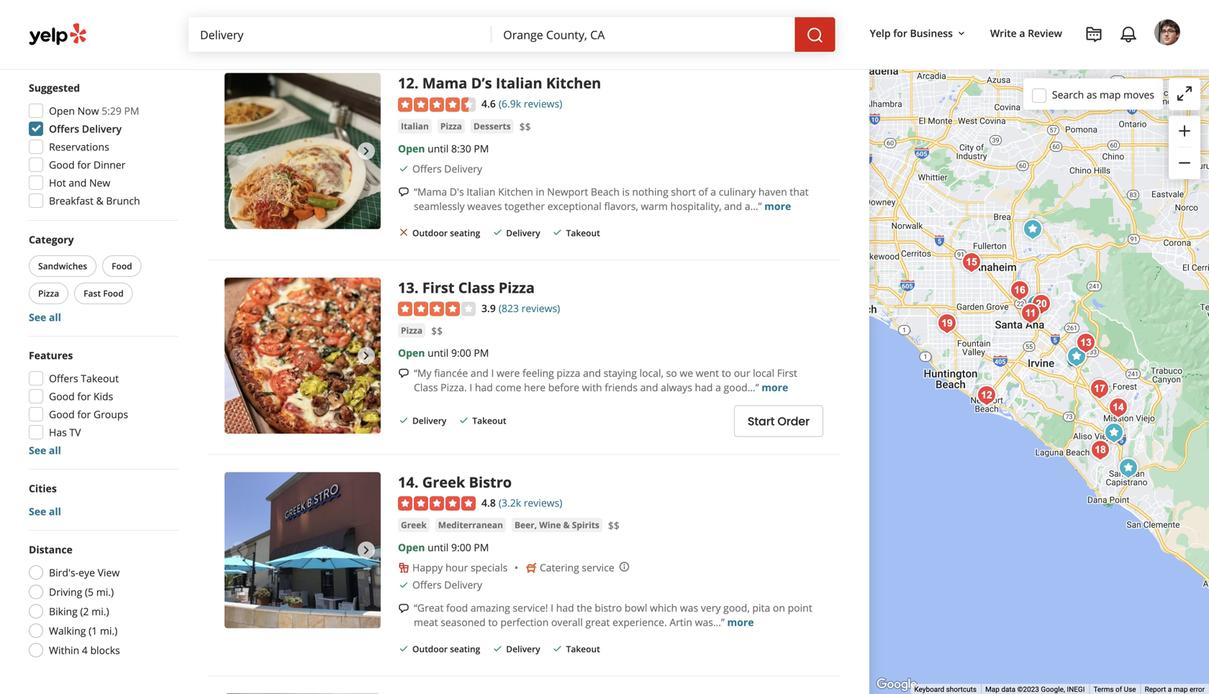 Task type: locate. For each thing, give the bounding box(es) containing it.
takeout
[[566, 16, 600, 28], [566, 227, 600, 239], [81, 372, 119, 385], [472, 415, 506, 427], [566, 644, 600, 656]]

more for 12 . mama d's italian kitchen
[[765, 199, 791, 213]]

2 vertical spatial until
[[428, 541, 449, 555]]

1 vertical spatial seating
[[450, 227, 480, 239]]

map for moves
[[1100, 88, 1121, 101]]

12
[[398, 73, 415, 93]]

1 vertical spatial until
[[428, 346, 449, 360]]

first up 3.9 star rating image
[[422, 278, 455, 297]]

2 see from the top
[[29, 444, 46, 457]]

greek up the 4.8 star rating image
[[422, 473, 465, 492]]

start for delivery
[[748, 14, 775, 30]]

to inside "my fiancée and i were feeling pizza and staying local, so we went to our local first class pizza. i had come here before with friends and always had a good…"
[[722, 366, 731, 380]]

mama d's italian kitchen link
[[422, 73, 601, 93]]

(823
[[499, 301, 519, 315]]

1 . from the top
[[415, 73, 419, 93]]

notifications image
[[1120, 26, 1137, 43]]

pizza link up open until 8:30 pm
[[438, 119, 465, 133]]

"great
[[414, 602, 444, 615]]

1 horizontal spatial none field
[[503, 27, 784, 42]]

kitchen up "(6.9k reviews)" link
[[546, 73, 601, 93]]

delivery
[[506, 16, 540, 28], [82, 122, 122, 136], [444, 162, 482, 176], [506, 227, 540, 239], [412, 415, 447, 427], [444, 579, 482, 592], [506, 644, 540, 656]]

option group
[[24, 543, 179, 662]]

2 start from the top
[[748, 414, 775, 430]]

nguyen's kitchen image
[[1006, 276, 1034, 305]]

2 vertical spatial slideshow element
[[225, 473, 381, 629]]

pizza button up open until 8:30 pm
[[438, 119, 465, 133]]

see all down has
[[29, 444, 61, 457]]

bird's-eye view
[[49, 566, 120, 580]]

sandwiches button
[[29, 256, 97, 277]]

0 vertical spatial kitchen
[[546, 73, 601, 93]]

driving
[[49, 586, 82, 599]]

5:29
[[102, 104, 122, 118]]

2 9:00 from the top
[[451, 541, 471, 555]]

16 close v2 image down 16 speech v2 icon
[[398, 227, 410, 238]]

cortina's italian market image
[[957, 248, 986, 277]]

2 . from the top
[[415, 278, 419, 297]]

for for business
[[894, 26, 908, 40]]

16 checkmark v2 image
[[492, 16, 503, 27], [552, 16, 563, 27], [398, 163, 410, 175], [398, 415, 410, 427], [492, 644, 503, 655], [552, 644, 563, 655]]

more link for mama d's italian kitchen
[[765, 199, 791, 213]]

2 vertical spatial see all button
[[29, 505, 61, 519]]

offers delivery down hour
[[412, 579, 482, 592]]

1 see all button from the top
[[29, 311, 61, 324]]

is
[[622, 185, 630, 199]]

more
[[765, 199, 791, 213], [762, 381, 788, 394], [727, 616, 754, 630]]

2 seating from the top
[[450, 227, 480, 239]]

pizza button for the top pizza link
[[438, 119, 465, 133]]

outdoor up mama
[[412, 16, 448, 28]]

reviews) inside the (823 reviews) "link"
[[522, 301, 560, 315]]

1 vertical spatial see all button
[[29, 444, 61, 457]]

see down cities
[[29, 505, 46, 519]]

1 vertical spatial next image
[[358, 542, 375, 559]]

of inside "mama d's italian kitchen in newport beach is nothing short of a culinary haven that seamlessly weaves together exceptional flavors, warm hospitality, and a…"
[[699, 185, 708, 199]]

greek bistro image
[[1104, 394, 1133, 423]]

1 16 speech v2 image from the top
[[398, 368, 410, 380]]

1 vertical spatial previous image
[[230, 542, 248, 559]]

open for 13
[[398, 346, 425, 360]]

reviews) inside (3.2k reviews) link
[[524, 496, 563, 510]]

$$ right spirits
[[608, 519, 620, 533]]

2 outdoor from the top
[[412, 227, 448, 239]]

which
[[650, 602, 678, 615]]

16 speech v2 image left "great
[[398, 603, 410, 615]]

seating for mama
[[450, 227, 480, 239]]

a inside "my fiancée and i were feeling pizza and staying local, so we went to our local first class pizza. i had come here before with friends and always had a good…"
[[716, 381, 721, 394]]

mi.) for biking (2 mi.)
[[92, 605, 109, 619]]

2 open until 9:00 pm from the top
[[398, 541, 489, 555]]

None search field
[[189, 17, 838, 52]]

see up features
[[29, 311, 46, 324]]

3.9 star rating image
[[398, 302, 476, 316]]

option group containing distance
[[24, 543, 179, 662]]

delivery down pizza.
[[412, 415, 447, 427]]

previous image for 12
[[230, 143, 248, 160]]

i right pizza.
[[470, 381, 472, 394]]

0 horizontal spatial none field
[[200, 27, 480, 42]]

. for 13
[[415, 278, 419, 297]]

0 vertical spatial class
[[458, 278, 495, 297]]

1 vertical spatial .
[[415, 278, 419, 297]]

haven
[[759, 185, 787, 199]]

1 horizontal spatial pizza button
[[398, 324, 426, 338]]

offers down happy
[[412, 579, 442, 592]]

1 see from the top
[[29, 311, 46, 324]]

2 slideshow element from the top
[[225, 278, 381, 434]]

2 until from the top
[[428, 346, 449, 360]]

2 start order link from the top
[[734, 406, 823, 437]]

0 vertical spatial start
[[748, 14, 775, 30]]

i left were
[[491, 366, 494, 380]]

. left mama
[[415, 73, 419, 93]]

for down good for kids at the bottom left of the page
[[77, 408, 91, 421]]

see all button for category
[[29, 311, 61, 324]]

0 vertical spatial of
[[699, 185, 708, 199]]

3 . from the top
[[415, 473, 419, 492]]

bhan baitong thai cuisine image
[[1086, 375, 1114, 404]]

1 outdoor seating from the top
[[412, 16, 480, 28]]

local,
[[640, 366, 664, 380]]

food
[[446, 602, 468, 615]]

delivery down the together
[[506, 227, 540, 239]]

outdoor down meat
[[412, 644, 448, 656]]

2 vertical spatial italian
[[467, 185, 496, 199]]

1 vertical spatial 16 close v2 image
[[398, 227, 410, 238]]

16 checkmark v2 image
[[492, 227, 503, 238], [552, 227, 563, 238], [458, 415, 470, 427], [398, 580, 410, 591], [398, 644, 410, 655]]

1 vertical spatial first
[[777, 366, 798, 380]]

2 vertical spatial see
[[29, 505, 46, 519]]

16 close v2 image
[[398, 16, 410, 27], [398, 227, 410, 238]]

for down offers takeout
[[77, 390, 91, 403]]

pm right 8:30 at the top of the page
[[474, 142, 489, 155]]

offers for 5:29 pm
[[49, 122, 79, 136]]

mi.) for driving (5 mi.)
[[96, 586, 114, 599]]

reviews) for pizza
[[522, 301, 560, 315]]

0 vertical spatial 16 speech v2 image
[[398, 368, 410, 380]]

3 slideshow element from the top
[[225, 473, 381, 629]]

pizza link down 3.9 star rating image
[[398, 324, 426, 338]]

3 outdoor seating from the top
[[412, 644, 480, 656]]

pm
[[124, 104, 139, 118], [474, 142, 489, 155], [474, 346, 489, 360], [474, 541, 489, 555]]

1 slideshow element from the top
[[225, 73, 381, 229]]

1 vertical spatial of
[[1116, 686, 1122, 694]]

previous image
[[230, 143, 248, 160], [230, 542, 248, 559]]

1 start order from the top
[[748, 14, 810, 30]]

0 vertical spatial first
[[422, 278, 455, 297]]

until up happy
[[428, 541, 449, 555]]

1 horizontal spatial had
[[556, 602, 574, 615]]

$$ button
[[67, 32, 103, 54]]

2 horizontal spatial i
[[551, 602, 554, 615]]

delivery down open now 5:29 pm
[[82, 122, 122, 136]]

see all button down has
[[29, 444, 61, 457]]

jersey mike's subs image
[[1100, 419, 1129, 448]]

see all down cities
[[29, 505, 61, 519]]

2 vertical spatial seating
[[450, 644, 480, 656]]

©2023
[[1018, 686, 1039, 694]]

1 horizontal spatial i
[[491, 366, 494, 380]]

previous image
[[230, 347, 248, 364]]

0 vertical spatial 9:00
[[451, 346, 471, 360]]

.
[[415, 73, 419, 93], [415, 278, 419, 297], [415, 473, 419, 492]]

9:00 for first
[[451, 346, 471, 360]]

open for 14
[[398, 541, 425, 555]]

food inside button
[[112, 260, 132, 272]]

food right "fast"
[[103, 288, 124, 299]]

offers takeout
[[49, 372, 119, 385]]

jack in the box image
[[1063, 343, 1091, 371]]

2 previous image from the top
[[230, 542, 248, 559]]

our
[[734, 366, 750, 380]]

(5
[[85, 586, 94, 599]]

16 chevron down v2 image
[[956, 28, 967, 39]]

0 horizontal spatial pizza button
[[29, 283, 69, 305]]

yelp
[[870, 26, 891, 40]]

see up cities
[[29, 444, 46, 457]]

None field
[[200, 27, 480, 42], [503, 27, 784, 42]]

0 vertical spatial 16 close v2 image
[[398, 16, 410, 27]]

a up hospitality,
[[711, 185, 716, 199]]

error
[[1190, 686, 1205, 694]]

mediterranean link
[[435, 518, 506, 533]]

2 order from the top
[[778, 414, 810, 430]]

1 9:00 from the top
[[451, 346, 471, 360]]

good,
[[724, 602, 750, 615]]

3.9 link
[[482, 300, 496, 315]]

2 vertical spatial more
[[727, 616, 754, 630]]

(1
[[89, 624, 97, 638]]

and up breakfast
[[69, 176, 87, 190]]

first right local
[[777, 366, 798, 380]]

italian down 4.6 star rating image
[[401, 120, 429, 132]]

1 vertical spatial more
[[762, 381, 788, 394]]

previous image for 14
[[230, 542, 248, 559]]

good for good for kids
[[49, 390, 75, 403]]

1 vertical spatial all
[[49, 444, 61, 457]]

seating for greek
[[450, 644, 480, 656]]

& down new
[[96, 194, 104, 208]]

1 horizontal spatial pizza link
[[438, 119, 465, 133]]

class up 3.9 link
[[458, 278, 495, 297]]

start order link
[[734, 6, 823, 38], [734, 406, 823, 437]]

0 horizontal spatial map
[[1100, 88, 1121, 101]]

for inside button
[[894, 26, 908, 40]]

until for mama
[[428, 142, 449, 155]]

0 vertical spatial slideshow element
[[225, 73, 381, 229]]

open until 9:00 pm for greek
[[398, 541, 489, 555]]

. up the 4.8 star rating image
[[415, 473, 419, 492]]

2 see all from the top
[[29, 444, 61, 457]]

2 16 speech v2 image from the top
[[398, 603, 410, 615]]

and inside group
[[69, 176, 87, 190]]

outdoor seating for greek
[[412, 644, 480, 656]]

3 seating from the top
[[450, 644, 480, 656]]

1 vertical spatial &
[[563, 519, 570, 531]]

. up 3.9 star rating image
[[415, 278, 419, 297]]

1 vertical spatial reviews)
[[522, 301, 560, 315]]

reviews) inside "(6.9k reviews)" link
[[524, 97, 563, 111]]

1 horizontal spatial to
[[722, 366, 731, 380]]

groups
[[93, 408, 128, 421]]

kitchen
[[546, 73, 601, 93], [498, 185, 533, 199]]

start left search "image"
[[748, 14, 775, 30]]

report
[[1145, 686, 1166, 694]]

to left our
[[722, 366, 731, 380]]

driving (5 mi.)
[[49, 586, 114, 599]]

more link down good,
[[727, 616, 754, 630]]

for
[[894, 26, 908, 40], [77, 158, 91, 172], [77, 390, 91, 403], [77, 408, 91, 421]]

0 horizontal spatial to
[[488, 616, 498, 630]]

$$ down (6.9k reviews)
[[520, 120, 531, 133]]

1 vertical spatial offers delivery
[[412, 162, 482, 176]]

2 all from the top
[[49, 444, 61, 457]]

2 vertical spatial good
[[49, 408, 75, 421]]

see all up features
[[29, 311, 61, 324]]

italian link
[[398, 119, 432, 133]]

2 start order from the top
[[748, 414, 810, 430]]

2 outdoor seating from the top
[[412, 227, 480, 239]]

2 see all button from the top
[[29, 444, 61, 457]]

1 vertical spatial outdoor seating
[[412, 227, 480, 239]]

1 vertical spatial class
[[414, 381, 438, 394]]

of left use
[[1116, 686, 1122, 694]]

"great food amazing service!   i had the bistro bowl which was very good, pita on point meat seasoned to perfection overall great experience.   artin was…"
[[414, 602, 813, 630]]

i up overall
[[551, 602, 554, 615]]

and down culinary
[[724, 199, 742, 213]]

more down "haven" at the top right
[[765, 199, 791, 213]]

order
[[778, 14, 810, 30], [778, 414, 810, 430]]

offers delivery for now
[[49, 122, 122, 136]]

3 all from the top
[[49, 505, 61, 519]]

class
[[458, 278, 495, 297], [414, 381, 438, 394]]

outdoor seating
[[412, 16, 480, 28], [412, 227, 480, 239], [412, 644, 480, 656]]

& right wine
[[563, 519, 570, 531]]

2 vertical spatial pizza button
[[398, 324, 426, 338]]

to down 'amazing'
[[488, 616, 498, 630]]

9:00 up fiancée
[[451, 346, 471, 360]]

first
[[422, 278, 455, 297], [777, 366, 798, 380]]

0 vertical spatial previous image
[[230, 143, 248, 160]]

start down good…" at the right of page
[[748, 414, 775, 430]]

for right the 'yelp'
[[894, 26, 908, 40]]

1 vertical spatial start order link
[[734, 406, 823, 437]]

data
[[1002, 686, 1016, 694]]

pita
[[753, 602, 770, 615]]

$$
[[81, 37, 91, 49], [520, 120, 531, 133], [431, 324, 443, 338], [608, 519, 620, 533]]

3 see all from the top
[[29, 505, 61, 519]]

google,
[[1041, 686, 1065, 694]]

breakfast
[[49, 194, 94, 208]]

1 vertical spatial start order
[[748, 414, 810, 430]]

0 horizontal spatial i
[[470, 381, 472, 394]]

reviews) right (6.9k
[[524, 97, 563, 111]]

1 vertical spatial 9:00
[[451, 541, 471, 555]]

more link for greek bistro
[[727, 616, 754, 630]]

a
[[1020, 26, 1025, 40], [711, 185, 716, 199], [716, 381, 721, 394], [1168, 686, 1172, 694]]

1 previous image from the top
[[230, 143, 248, 160]]

9:00
[[451, 346, 471, 360], [451, 541, 471, 555]]

a down the went
[[716, 381, 721, 394]]

start order link for delivery
[[734, 6, 823, 38]]

had down the went
[[695, 381, 713, 394]]

seating up 'd's'
[[450, 16, 480, 28]]

see all button up features
[[29, 311, 61, 324]]

greek down the 4.8 star rating image
[[401, 519, 427, 531]]

greek link
[[398, 518, 430, 533]]

4.6
[[482, 97, 496, 111]]

and up with
[[583, 366, 601, 380]]

1 horizontal spatial &
[[563, 519, 570, 531]]

outdoor seating down the seamlessly
[[412, 227, 480, 239]]

open up "my
[[398, 346, 425, 360]]

1 open until 9:00 pm from the top
[[398, 346, 489, 360]]

bistro
[[595, 602, 622, 615]]

had up overall
[[556, 602, 574, 615]]

2 none field from the left
[[503, 27, 784, 42]]

greek bistro link
[[422, 473, 512, 492]]

projects image
[[1086, 26, 1103, 43]]

keyboard shortcuts button
[[915, 685, 977, 695]]

offers for until 8:30 pm
[[412, 162, 442, 176]]

suggested
[[29, 81, 80, 95]]

1 none field from the left
[[200, 27, 480, 42]]

for up hot and new
[[77, 158, 91, 172]]

food button
[[102, 256, 142, 277]]

0 vertical spatial start order link
[[734, 6, 823, 38]]

pm down the 3.9
[[474, 346, 489, 360]]

3 outdoor from the top
[[412, 644, 448, 656]]

1 vertical spatial kitchen
[[498, 185, 533, 199]]

0 vertical spatial &
[[96, 194, 104, 208]]

slideshow element for 12
[[225, 73, 381, 229]]

1 start order link from the top
[[734, 6, 823, 38]]

pm right 5:29
[[124, 104, 139, 118]]

seating down seasoned
[[450, 644, 480, 656]]

2 vertical spatial .
[[415, 473, 419, 492]]

seasoned
[[441, 616, 486, 630]]

i
[[491, 366, 494, 380], [470, 381, 472, 394], [551, 602, 554, 615]]

zoom in image
[[1176, 122, 1194, 140]]

group containing features
[[24, 348, 179, 458]]

all down has
[[49, 444, 61, 457]]

$$ for 13 . first class pizza
[[431, 324, 443, 338]]

good up has tv at bottom
[[49, 408, 75, 421]]

16 speech v2 image
[[398, 368, 410, 380], [398, 603, 410, 615]]

terms of use
[[1094, 686, 1136, 694]]

outdoor down the seamlessly
[[412, 227, 448, 239]]

1 good from the top
[[49, 158, 75, 172]]

0 vertical spatial see all button
[[29, 311, 61, 324]]

1 order from the top
[[778, 14, 810, 30]]

1 until from the top
[[428, 142, 449, 155]]

hospitality,
[[671, 199, 722, 213]]

were
[[497, 366, 520, 380]]

blocks
[[90, 644, 120, 658]]

0 vertical spatial more link
[[765, 199, 791, 213]]

mi.) right (5
[[96, 586, 114, 599]]

greek
[[422, 473, 465, 492], [401, 519, 427, 531]]

slideshow element for 13
[[225, 278, 381, 434]]

1 vertical spatial map
[[1174, 686, 1188, 694]]

start order link for takeout
[[734, 406, 823, 437]]

3 good from the top
[[49, 408, 75, 421]]

Near text field
[[503, 27, 784, 42]]

reviews) up wine
[[524, 496, 563, 510]]

see all button down cities
[[29, 505, 61, 519]]

mama d's italian kitchen image
[[973, 382, 1001, 410]]

pm for 13 . first class pizza
[[474, 346, 489, 360]]

0 vertical spatial outdoor
[[412, 16, 448, 28]]

class inside "my fiancée and i were feeling pizza and staying local, so we went to our local first class pizza. i had come here before with friends and always had a good…"
[[414, 381, 438, 394]]

offers up "reservations"
[[49, 122, 79, 136]]

0 horizontal spatial first
[[422, 278, 455, 297]]

so
[[666, 366, 677, 380]]

pm up specials
[[474, 541, 489, 555]]

group containing category
[[26, 233, 179, 325]]

start order
[[748, 14, 810, 30], [748, 414, 810, 430]]

0 horizontal spatial class
[[414, 381, 438, 394]]

zoom out image
[[1176, 154, 1194, 172]]

dinner
[[93, 158, 126, 172]]

1 next image from the top
[[358, 143, 375, 160]]

(3.2k
[[499, 496, 521, 510]]

0 vertical spatial reviews)
[[524, 97, 563, 111]]

pm for 14 . greek bistro
[[474, 541, 489, 555]]

artin
[[670, 616, 693, 630]]

0 vertical spatial offers delivery
[[49, 122, 122, 136]]

(6.9k reviews) link
[[499, 96, 563, 111]]

0 vertical spatial food
[[112, 260, 132, 272]]

pizza button down "sandwiches" button
[[29, 283, 69, 305]]

map for error
[[1174, 686, 1188, 694]]

more link down local
[[762, 381, 788, 394]]

0 vertical spatial next image
[[358, 143, 375, 160]]

open until 9:00 pm up hour
[[398, 541, 489, 555]]

1 vertical spatial slideshow element
[[225, 278, 381, 434]]

all for features
[[49, 444, 61, 457]]

write
[[991, 26, 1017, 40]]

offers for catering service
[[412, 579, 442, 592]]

open down the "italian" link
[[398, 142, 425, 155]]

$$ for 14 . greek bistro
[[608, 519, 620, 533]]

info icon image
[[619, 562, 630, 573], [619, 562, 630, 573]]

0 vertical spatial until
[[428, 142, 449, 155]]

3 see all button from the top
[[29, 505, 61, 519]]

1 vertical spatial italian
[[401, 120, 429, 132]]

until for first
[[428, 346, 449, 360]]

good for good for dinner
[[49, 158, 75, 172]]

offers
[[49, 122, 79, 136], [412, 162, 442, 176], [49, 372, 78, 385], [412, 579, 442, 592]]

16 speech v2 image left "my
[[398, 368, 410, 380]]

more link down "haven" at the top right
[[765, 199, 791, 213]]

1 vertical spatial outdoor
[[412, 227, 448, 239]]

see all button
[[29, 311, 61, 324], [29, 444, 61, 457], [29, 505, 61, 519]]

4.8 star rating image
[[398, 497, 476, 511]]

2 vertical spatial more link
[[727, 616, 754, 630]]

until left 8:30 at the top of the page
[[428, 142, 449, 155]]

0 vertical spatial order
[[778, 14, 810, 30]]

next image for 12 . mama d's italian kitchen
[[358, 143, 375, 160]]

pepz pizzeria image
[[1019, 215, 1047, 244]]

seamlessly
[[414, 199, 465, 213]]

mi.) right (1
[[100, 624, 118, 638]]

outdoor seating for mama
[[412, 227, 480, 239]]

2 good from the top
[[49, 390, 75, 403]]

0 vertical spatial all
[[49, 311, 61, 324]]

16 speech v2 image for "my
[[398, 368, 410, 380]]

16 speech v2 image for "great
[[398, 603, 410, 615]]

service!
[[513, 602, 548, 615]]

wine
[[539, 519, 561, 531]]

1 all from the top
[[49, 311, 61, 324]]

0 horizontal spatial kitchen
[[498, 185, 533, 199]]

1 see all from the top
[[29, 311, 61, 324]]

next image
[[358, 143, 375, 160], [358, 542, 375, 559]]

0 vertical spatial pizza button
[[438, 119, 465, 133]]

1 vertical spatial food
[[103, 288, 124, 299]]

see all for features
[[29, 444, 61, 457]]

outdoor for mama
[[412, 227, 448, 239]]

0 vertical spatial more
[[765, 199, 791, 213]]

9:00 up happy hour specials
[[451, 541, 471, 555]]

mi.) right (2
[[92, 605, 109, 619]]

write a review link
[[985, 20, 1068, 46]]

offers delivery down open until 8:30 pm
[[412, 162, 482, 176]]

delivery down perfection
[[506, 644, 540, 656]]

1 horizontal spatial first
[[777, 366, 798, 380]]

walking
[[49, 624, 86, 638]]

more down good,
[[727, 616, 754, 630]]

0 vertical spatial start order
[[748, 14, 810, 30]]

map region
[[700, 0, 1209, 695]]

delivery up mama d's italian kitchen link
[[506, 16, 540, 28]]

start order for takeout
[[748, 414, 810, 430]]

we
[[680, 366, 693, 380]]

2 vertical spatial reviews)
[[524, 496, 563, 510]]

slideshow element
[[225, 73, 381, 229], [225, 278, 381, 434], [225, 473, 381, 629]]

1 vertical spatial mi.)
[[92, 605, 109, 619]]

map left error on the bottom of page
[[1174, 686, 1188, 694]]

group
[[24, 81, 179, 212], [1169, 116, 1201, 179], [26, 233, 179, 325], [24, 348, 179, 458], [29, 482, 179, 519]]

a…"
[[745, 199, 762, 213]]

category
[[29, 233, 74, 247]]

1 start from the top
[[748, 14, 775, 30]]

0 vertical spatial to
[[722, 366, 731, 380]]

class down "my
[[414, 381, 438, 394]]

& inside button
[[563, 519, 570, 531]]

$$ right $
[[81, 37, 91, 49]]

2 vertical spatial outdoor
[[412, 644, 448, 656]]

china moon image
[[1086, 436, 1115, 465]]

2 vertical spatial i
[[551, 602, 554, 615]]

1 vertical spatial to
[[488, 616, 498, 630]]

d's
[[471, 73, 492, 93]]

next image for 14 . greek bistro
[[358, 542, 375, 559]]

2 vertical spatial mi.)
[[100, 624, 118, 638]]

1 vertical spatial order
[[778, 414, 810, 430]]

3 until from the top
[[428, 541, 449, 555]]

google image
[[873, 676, 921, 695]]

1 horizontal spatial class
[[458, 278, 495, 297]]

$$ down 3.9 star rating image
[[431, 324, 443, 338]]

2 next image from the top
[[358, 542, 375, 559]]

0 vertical spatial .
[[415, 73, 419, 93]]

0 vertical spatial outdoor seating
[[412, 16, 480, 28]]

within
[[49, 644, 79, 658]]

0 horizontal spatial pizza link
[[398, 324, 426, 338]]

2 vertical spatial see all
[[29, 505, 61, 519]]

0 vertical spatial mi.)
[[96, 586, 114, 599]]



Task type: describe. For each thing, give the bounding box(es) containing it.
3 see from the top
[[29, 505, 46, 519]]

search image
[[807, 27, 824, 44]]

beer, wine & spirits
[[515, 519, 600, 531]]

first class pizza image
[[1072, 329, 1101, 358]]

amazing
[[471, 602, 510, 615]]

review
[[1028, 26, 1063, 40]]

and inside "mama d's italian kitchen in newport beach is nothing short of a culinary haven that seamlessly weaves together exceptional flavors, warm hospitality, and a…"
[[724, 199, 742, 213]]

open for 12
[[398, 142, 425, 155]]

i inside "great food amazing service!   i had the bistro bowl which was very good, pita on point meat seasoned to perfection overall great experience.   artin was…"
[[551, 602, 554, 615]]

1 vertical spatial pizza link
[[398, 324, 426, 338]]

4.6 link
[[482, 96, 496, 111]]

offers up good for kids at the bottom left of the page
[[49, 372, 78, 385]]

user actions element
[[859, 18, 1201, 107]]

open until 9:00 pm for first
[[398, 346, 489, 360]]

first class pizza link
[[422, 278, 535, 297]]

4
[[82, 644, 88, 658]]

that
[[790, 185, 809, 199]]

for for groups
[[77, 408, 91, 421]]

for for dinner
[[77, 158, 91, 172]]

$ button
[[32, 32, 67, 54]]

1 vertical spatial pizza button
[[29, 283, 69, 305]]

food inside 'button'
[[103, 288, 124, 299]]

culinary
[[719, 185, 756, 199]]

expand map image
[[1176, 85, 1194, 102]]

$$ inside $$ button
[[81, 37, 91, 49]]

9:00 for greek
[[451, 541, 471, 555]]

1 vertical spatial i
[[470, 381, 472, 394]]

with
[[582, 381, 602, 394]]

italian inside italian button
[[401, 120, 429, 132]]

13
[[398, 278, 415, 297]]

1 horizontal spatial of
[[1116, 686, 1122, 694]]

walking (1 mi.)
[[49, 624, 118, 638]]

moves
[[1124, 88, 1155, 101]]

pizza down "sandwiches" button
[[38, 288, 59, 299]]

group containing suggested
[[24, 81, 179, 212]]

0 vertical spatial pizza link
[[438, 119, 465, 133]]

went
[[696, 366, 719, 380]]

service
[[582, 561, 615, 575]]

meat
[[414, 616, 438, 630]]

always
[[661, 381, 692, 394]]

good for good for groups
[[49, 408, 75, 421]]

good for dinner
[[49, 158, 126, 172]]

breakfast & brunch
[[49, 194, 140, 208]]

(3.2k reviews) link
[[499, 495, 563, 510]]

see for category
[[29, 311, 46, 324]]

see all button for features
[[29, 444, 61, 457]]

kitchen inside "mama d's italian kitchen in newport beach is nothing short of a culinary haven that seamlessly weaves together exceptional flavors, warm hospitality, and a…"
[[498, 185, 533, 199]]

exceptional
[[548, 199, 602, 213]]

(823 reviews) link
[[499, 300, 560, 315]]

bird's-
[[49, 566, 79, 580]]

and right fiancée
[[471, 366, 489, 380]]

see for features
[[29, 444, 46, 457]]

order for delivery
[[778, 14, 810, 30]]

fast food button
[[74, 283, 133, 305]]

2 vertical spatial offers delivery
[[412, 579, 482, 592]]

fast food
[[84, 288, 124, 299]]

good for kids
[[49, 390, 113, 403]]

within 4 blocks
[[49, 644, 120, 658]]

friends
[[605, 381, 638, 394]]

write a review
[[991, 26, 1063, 40]]

fresh off the boat fish grill image
[[1027, 290, 1056, 319]]

14 . greek bistro
[[398, 473, 512, 492]]

2 16 close v2 image from the top
[[398, 227, 410, 238]]

"my fiancée and i were feeling pizza and staying local, so we went to our local first class pizza. i had come here before with friends and always had a good…"
[[414, 366, 798, 394]]

pizza button for the bottommost pizza link
[[398, 324, 426, 338]]

before
[[548, 381, 580, 394]]

next image
[[358, 347, 375, 364]]

flavors,
[[604, 199, 638, 213]]

d's
[[450, 185, 464, 199]]

terms
[[1094, 686, 1114, 694]]

pizza up (823
[[499, 278, 535, 297]]

pizza down 3.9 star rating image
[[401, 325, 423, 336]]

pm for 12 . mama d's italian kitchen
[[474, 142, 489, 155]]

reservations
[[49, 140, 109, 154]]

until for greek
[[428, 541, 449, 555]]

4.8
[[482, 496, 496, 510]]

. for 12
[[415, 73, 419, 93]]

pizza
[[557, 366, 581, 380]]

4.6 star rating image
[[398, 97, 476, 112]]

terms of use link
[[1094, 686, 1136, 694]]

and down local,
[[640, 381, 658, 394]]

features
[[29, 349, 73, 362]]

hot and new
[[49, 176, 110, 190]]

start order for delivery
[[748, 14, 810, 30]]

3.9
[[482, 301, 496, 315]]

more for 14 . greek bistro
[[727, 616, 754, 630]]

open inside group
[[49, 104, 75, 118]]

inegi
[[1067, 686, 1085, 694]]

sandwiches
[[38, 260, 87, 272]]

warm
[[641, 199, 668, 213]]

slideshow element for 14
[[225, 473, 381, 629]]

offers delivery for until
[[412, 162, 482, 176]]

all for category
[[49, 311, 61, 324]]

brunch
[[106, 194, 140, 208]]

map
[[986, 686, 1000, 694]]

specials
[[471, 561, 508, 575]]

the
[[577, 602, 592, 615]]

reviews) for italian
[[524, 97, 563, 111]]

1 vertical spatial more link
[[762, 381, 788, 394]]

happy hour specials
[[412, 561, 508, 575]]

a inside "mama d's italian kitchen in newport beach is nothing short of a culinary haven that seamlessly weaves together exceptional flavors, warm hospitality, and a…"
[[711, 185, 716, 199]]

first inside "my fiancée and i were feeling pizza and staying local, so we went to our local first class pizza. i had come here before with friends and always had a good…"
[[777, 366, 798, 380]]

delivery down happy hour specials
[[444, 579, 482, 592]]

16 happy hour specials v2 image
[[398, 563, 410, 574]]

start for takeout
[[748, 414, 775, 430]]

search as map moves
[[1052, 88, 1155, 101]]

biking (2 mi.)
[[49, 605, 109, 619]]

bari pasta & pizza image
[[1016, 299, 1045, 328]]

$$ for 12 . mama d's italian kitchen
[[520, 120, 531, 133]]

italian inside "mama d's italian kitchen in newport beach is nothing short of a culinary haven that seamlessly weaves together exceptional flavors, warm hospitality, and a…"
[[467, 185, 496, 199]]

greek inside button
[[401, 519, 427, 531]]

new
[[89, 176, 110, 190]]

takeout inside group
[[81, 372, 119, 385]]

distance
[[29, 543, 73, 557]]

a right write
[[1020, 26, 1025, 40]]

together
[[505, 199, 545, 213]]

a right report
[[1168, 686, 1172, 694]]

pm inside group
[[124, 104, 139, 118]]

16 catering v2 image
[[525, 563, 537, 574]]

newport
[[547, 185, 588, 199]]

in
[[536, 185, 545, 199]]

16 speech v2 image
[[398, 187, 410, 198]]

2 horizontal spatial had
[[695, 381, 713, 394]]

curry & kabab bistro image
[[933, 310, 962, 338]]

Find text field
[[200, 27, 480, 42]]

0 vertical spatial italian
[[496, 73, 543, 93]]

great
[[586, 616, 610, 630]]

come
[[496, 381, 522, 394]]

point
[[788, 602, 813, 615]]

1 outdoor from the top
[[412, 16, 448, 28]]

has tv
[[49, 426, 81, 439]]

experience.
[[613, 616, 667, 630]]

$
[[47, 37, 52, 49]]

(2
[[80, 605, 89, 619]]

delivery down 8:30 at the top of the page
[[444, 162, 482, 176]]

staying
[[604, 366, 637, 380]]

1 seating from the top
[[450, 16, 480, 28]]

mediterranean
[[438, 519, 503, 531]]

james p. image
[[1155, 19, 1181, 45]]

view
[[98, 566, 120, 580]]

outdoor for greek
[[412, 644, 448, 656]]

shortcuts
[[946, 686, 977, 694]]

desserts link
[[471, 119, 514, 133]]

chick fil a image
[[1114, 454, 1143, 483]]

0 vertical spatial greek
[[422, 473, 465, 492]]

spirits
[[572, 519, 600, 531]]

see all for category
[[29, 311, 61, 324]]

group containing cities
[[29, 482, 179, 519]]

mi.) for walking (1 mi.)
[[100, 624, 118, 638]]

for for kids
[[77, 390, 91, 403]]

0 vertical spatial i
[[491, 366, 494, 380]]

feeling
[[523, 366, 554, 380]]

order for takeout
[[778, 414, 810, 430]]

none field find
[[200, 27, 480, 42]]

keyboard
[[915, 686, 945, 694]]

1 16 close v2 image from the top
[[398, 16, 410, 27]]

on
[[773, 602, 785, 615]]

pizza up open until 8:30 pm
[[440, 120, 462, 132]]

beach
[[591, 185, 620, 199]]

none field near
[[503, 27, 784, 42]]

firehouse subs image
[[1022, 291, 1051, 320]]

"my
[[414, 366, 432, 380]]

. for 14
[[415, 473, 419, 492]]

0 horizontal spatial had
[[475, 381, 493, 394]]

to inside "great food amazing service!   i had the bistro bowl which was very good, pita on point meat seasoned to perfection overall great experience.   artin was…"
[[488, 616, 498, 630]]

"mama
[[414, 185, 447, 199]]

report a map error
[[1145, 686, 1205, 694]]

bowl
[[625, 602, 647, 615]]

had inside "great food amazing service!   i had the bistro bowl which was very good, pita on point meat seasoned to perfection overall great experience.   artin was…"
[[556, 602, 574, 615]]

& inside group
[[96, 194, 104, 208]]



Task type: vqa. For each thing, say whether or not it's contained in the screenshot.
Start related to Delivery
yes



